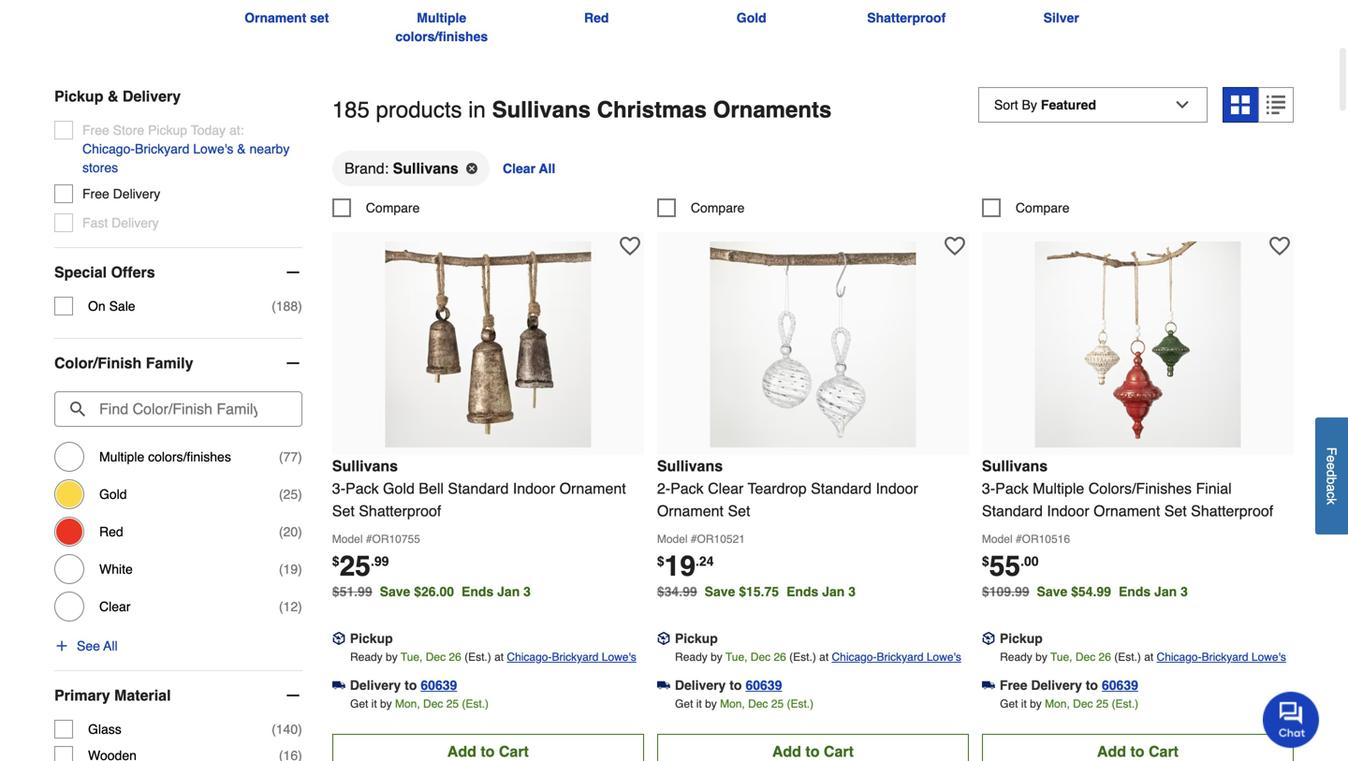 Task type: locate. For each thing, give the bounding box(es) containing it.
jan for 55
[[1155, 584, 1177, 599]]

0 horizontal spatial ready
[[350, 651, 383, 664]]

# up .24
[[691, 533, 697, 546]]

set down colors/finishes at right bottom
[[1165, 502, 1187, 520]]

3 get from the left
[[1000, 698, 1019, 711]]

2 horizontal spatial ready
[[1000, 651, 1033, 664]]

multiple colors/finishes
[[396, 10, 488, 44], [99, 450, 231, 465]]

jan right $26.00
[[497, 584, 520, 599]]

chicago-brickyard lowe's & nearby stores button
[[82, 140, 302, 177]]

)
[[298, 299, 302, 314], [298, 450, 302, 465], [298, 487, 302, 502], [298, 525, 302, 540], [298, 562, 302, 577], [298, 600, 302, 615], [298, 722, 302, 737]]

1 heart outline image from the left
[[620, 236, 640, 257]]

1 horizontal spatial ready
[[675, 651, 708, 664]]

colors/finishes down find color/finish family text field
[[148, 450, 231, 465]]

2 save from the left
[[705, 584, 736, 599]]

delivery
[[123, 88, 181, 105], [113, 186, 160, 201], [112, 216, 159, 230], [350, 678, 401, 693], [675, 678, 726, 693], [1032, 678, 1083, 693]]

1 horizontal spatial delivery to 60639
[[675, 678, 782, 693]]

ends jan 3 element right $26.00
[[462, 584, 539, 599]]

3 save from the left
[[1037, 584, 1068, 599]]

( for 19
[[279, 562, 283, 577]]

1 ends from the left
[[462, 584, 494, 599]]

1 horizontal spatial set
[[728, 502, 751, 520]]

2 heart outline image from the left
[[945, 236, 966, 257]]

pickup for truck filled icon
[[1000, 631, 1043, 646]]

3 ready from the left
[[1000, 651, 1033, 664]]

3 60639 button from the left
[[1102, 676, 1139, 695]]

0 horizontal spatial pickup image
[[332, 632, 345, 645]]

60639 for 2nd 60639 "button" from the right
[[746, 678, 782, 693]]

2 26 from the left
[[774, 651, 787, 664]]

# for sullivans 3-pack gold bell standard indoor ornament set shatterproof
[[366, 533, 372, 546]]

pack inside sullivans 3-pack multiple colors/finishes finial standard indoor ornament set shatterproof
[[996, 480, 1029, 497]]

0 vertical spatial red
[[584, 10, 609, 25]]

19 up $34.99
[[665, 550, 696, 582]]

finial
[[1196, 480, 1232, 497]]

it
[[372, 698, 377, 711], [697, 698, 702, 711], [1022, 698, 1027, 711]]

ready down $34.99
[[675, 651, 708, 664]]

brand: sullivans
[[345, 160, 459, 177]]

& down at:
[[237, 142, 246, 156]]

minus image inside color/finish family button
[[284, 354, 302, 373]]

clear inside button
[[503, 161, 536, 176]]

2 horizontal spatial get
[[1000, 698, 1019, 711]]

2 add to cart button from the left
[[657, 734, 969, 761]]

#
[[366, 533, 372, 546], [691, 533, 697, 546], [1016, 533, 1022, 546]]

at down savings save $26.00 element
[[495, 651, 504, 664]]

1 vertical spatial free
[[82, 186, 109, 201]]

1 horizontal spatial 60639
[[746, 678, 782, 693]]

free down stores
[[82, 186, 109, 201]]

at down savings save $15.75 element
[[820, 651, 829, 664]]

pack inside sullivans 3-pack gold bell standard indoor ornament set shatterproof
[[346, 480, 379, 497]]

get it by mon, dec 25 (est.)
[[350, 698, 489, 711], [675, 698, 814, 711], [1000, 698, 1139, 711]]

$109.99 save $54.99 ends jan 3
[[982, 584, 1188, 599]]

$ inside '$ 25 .99'
[[332, 554, 340, 569]]

minus image down ( 188 )
[[284, 354, 302, 373]]

set for gold
[[332, 502, 355, 520]]

0 vertical spatial &
[[108, 88, 118, 105]]

ornament up model # or10521
[[657, 502, 724, 520]]

clear
[[503, 161, 536, 176], [708, 480, 744, 497], [99, 600, 131, 615]]

0 horizontal spatial get it by mon, dec 25 (est.)
[[350, 698, 489, 711]]

save down .99
[[380, 584, 411, 599]]

1 vertical spatial &
[[237, 142, 246, 156]]

0 horizontal spatial chicago-brickyard lowe's button
[[507, 648, 637, 667]]

2 chicago-brickyard lowe's button from the left
[[832, 648, 962, 667]]

2 horizontal spatial compare
[[1016, 200, 1070, 215]]

clear for clear
[[99, 600, 131, 615]]

free for free delivery
[[82, 186, 109, 201]]

3 mon, from the left
[[1045, 698, 1070, 711]]

2 horizontal spatial standard
[[982, 502, 1043, 520]]

1 minus image from the top
[[284, 263, 302, 282]]

2 truck filled image from the left
[[657, 679, 670, 692]]

1 horizontal spatial add to cart
[[773, 743, 854, 760]]

185
[[332, 97, 370, 123]]

25
[[283, 487, 298, 502], [340, 550, 371, 582], [446, 698, 459, 711], [772, 698, 784, 711], [1097, 698, 1109, 711]]

# for sullivans 3-pack multiple colors/finishes finial standard indoor ornament set shatterproof
[[1016, 533, 1022, 546]]

pickup down $34.99
[[675, 631, 718, 646]]

0 horizontal spatial at
[[495, 651, 504, 664]]

2 3- from the left
[[982, 480, 996, 497]]

1 horizontal spatial colors/finishes
[[396, 29, 488, 44]]

ends jan 3 element right '$15.75'
[[787, 584, 864, 599]]

3- for 3-pack gold bell standard indoor ornament set shatterproof
[[332, 480, 346, 497]]

& inside chicago-brickyard lowe's & nearby stores
[[237, 142, 246, 156]]

pickup image
[[332, 632, 345, 645], [657, 632, 670, 645], [982, 632, 996, 645]]

red
[[584, 10, 609, 25], [99, 525, 123, 540]]

pickup
[[54, 88, 103, 105], [148, 123, 187, 138], [350, 631, 393, 646], [675, 631, 718, 646], [1000, 631, 1043, 646]]

ends for 55
[[1119, 584, 1151, 599]]

sullivans
[[492, 97, 591, 123], [393, 160, 459, 177], [332, 457, 398, 475], [657, 457, 723, 475], [982, 457, 1048, 475]]

1 pack from the left
[[346, 480, 379, 497]]

3 model from the left
[[982, 533, 1013, 546]]

compare inside the 5014709991 element
[[691, 200, 745, 215]]

1 horizontal spatial #
[[691, 533, 697, 546]]

2 60639 from the left
[[746, 678, 782, 693]]

) for ( 140 )
[[298, 722, 302, 737]]

compare inside the 5014710405 element
[[366, 200, 420, 215]]

1 horizontal spatial add
[[773, 743, 802, 760]]

77
[[283, 450, 298, 465]]

2 horizontal spatial clear
[[708, 480, 744, 497]]

e up b
[[1325, 463, 1340, 470]]

) for ( 19 )
[[298, 562, 302, 577]]

sullivans inside sullivans 3-pack multiple colors/finishes finial standard indoor ornament set shatterproof
[[982, 457, 1048, 475]]

minus image for special offers
[[284, 263, 302, 282]]

2 # from the left
[[691, 533, 697, 546]]

1 horizontal spatial cart
[[824, 743, 854, 760]]

gold link
[[674, 0, 829, 27]]

ends right $26.00
[[462, 584, 494, 599]]

list box
[[332, 150, 1294, 198]]

3 for 19
[[849, 584, 856, 599]]

mon,
[[395, 698, 420, 711], [720, 698, 745, 711], [1045, 698, 1070, 711]]

1 pickup image from the left
[[332, 632, 345, 645]]

1 horizontal spatial it
[[697, 698, 702, 711]]

26 down savings save $15.75 element
[[774, 651, 787, 664]]

3- right ( 25 )
[[332, 480, 346, 497]]

60639
[[421, 678, 457, 693], [746, 678, 782, 693], [1102, 678, 1139, 693]]

1 set from the left
[[332, 502, 355, 520]]

get for truck filled image corresponding to 1st 60639 "button"
[[350, 698, 368, 711]]

$ for 19
[[657, 554, 665, 569]]

3 get it by mon, dec 25 (est.) from the left
[[1000, 698, 1139, 711]]

1 60639 from the left
[[421, 678, 457, 693]]

3 heart outline image from the left
[[1270, 236, 1291, 257]]

sullivans left close circle filled image
[[393, 160, 459, 177]]

3 set from the left
[[1165, 502, 1187, 520]]

2 horizontal spatial ends jan 3 element
[[1119, 584, 1196, 599]]

set up 'model # or10755' in the left bottom of the page
[[332, 502, 355, 520]]

on
[[88, 299, 106, 314]]

5014710059 element
[[982, 198, 1070, 217]]

2 horizontal spatial add to cart button
[[982, 734, 1294, 761]]

1 horizontal spatial chicago-brickyard lowe's button
[[832, 648, 962, 667]]

2 vertical spatial free
[[1000, 678, 1028, 693]]

1 get it by mon, dec 25 (est.) from the left
[[350, 698, 489, 711]]

1 chicago-brickyard lowe's button from the left
[[507, 648, 637, 667]]

color/finish family
[[54, 355, 193, 372]]

1 at from the left
[[495, 651, 504, 664]]

minus image for color/finish family
[[284, 354, 302, 373]]

indoor inside sullivans 3-pack multiple colors/finishes finial standard indoor ornament set shatterproof
[[1047, 502, 1090, 520]]

chicago-brickyard lowe's button for 1st 60639 "button" from the right
[[1157, 648, 1287, 667]]

today
[[191, 123, 226, 138]]

model up '$ 25 .99'
[[332, 533, 363, 546]]

clear up 'or10521'
[[708, 480, 744, 497]]

3 compare from the left
[[1016, 200, 1070, 215]]

ends right '$15.75'
[[787, 584, 819, 599]]

0 horizontal spatial add to cart button
[[332, 734, 644, 761]]

minus image inside special offers button
[[284, 263, 302, 282]]

1 3 from the left
[[524, 584, 531, 599]]

standard up model # or10516
[[982, 502, 1043, 520]]

3 ends from the left
[[1119, 584, 1151, 599]]

0 horizontal spatial $
[[332, 554, 340, 569]]

0 horizontal spatial 3-
[[332, 480, 346, 497]]

0 vertical spatial multiple colors/finishes
[[396, 10, 488, 44]]

) for ( 77 )
[[298, 450, 302, 465]]

1 horizontal spatial $
[[657, 554, 665, 569]]

pack for gold
[[346, 480, 379, 497]]

pickup down $109.99 at the right of page
[[1000, 631, 1043, 646]]

add to cart
[[447, 743, 529, 760], [773, 743, 854, 760], [1098, 743, 1179, 760]]

0 horizontal spatial &
[[108, 88, 118, 105]]

0 vertical spatial colors/finishes
[[396, 29, 488, 44]]

pickup image for truck filled icon
[[982, 632, 996, 645]]

at for 1st 60639 "button" from the right the chicago-brickyard lowe's button
[[1145, 651, 1154, 664]]

55
[[990, 550, 1021, 582]]

indoor inside sullivans 3-pack gold bell standard indoor ornament set shatterproof
[[513, 480, 556, 497]]

0 horizontal spatial gold
[[99, 487, 127, 502]]

color/finish family button
[[54, 339, 302, 388]]

set inside sullivans 2-pack clear teardrop standard indoor ornament set
[[728, 502, 751, 520]]

3 it from the left
[[1022, 698, 1027, 711]]

2 model from the left
[[657, 533, 688, 546]]

2 at from the left
[[820, 651, 829, 664]]

compare for the 5014710059 element
[[1016, 200, 1070, 215]]

see all
[[77, 639, 118, 654]]

3 ) from the top
[[298, 487, 302, 502]]

3 right '$15.75'
[[849, 584, 856, 599]]

ends right $54.99
[[1119, 584, 1151, 599]]

1 horizontal spatial 60639 button
[[746, 676, 782, 695]]

1 horizontal spatial standard
[[811, 480, 872, 497]]

ready up the free delivery to 60639
[[1000, 651, 1033, 664]]

3 pickup image from the left
[[982, 632, 996, 645]]

# up .00
[[1016, 533, 1022, 546]]

standard inside sullivans 2-pack clear teardrop standard indoor ornament set
[[811, 480, 872, 497]]

2 horizontal spatial pack
[[996, 480, 1029, 497]]

2 $ from the left
[[657, 554, 665, 569]]

list view image
[[1267, 96, 1286, 114]]

1 jan from the left
[[497, 584, 520, 599]]

$ up was price $51.99 element
[[332, 554, 340, 569]]

$ up was price $34.99 element
[[657, 554, 665, 569]]

1 horizontal spatial 3
[[849, 584, 856, 599]]

multiple colors/finishes down find color/finish family text field
[[99, 450, 231, 465]]

( 188 )
[[272, 299, 302, 314]]

pickup down $51.99
[[350, 631, 393, 646]]

pack for clear
[[671, 480, 704, 497]]

3 $ from the left
[[982, 554, 990, 569]]

sullivans inside sullivans 2-pack clear teardrop standard indoor ornament set
[[657, 457, 723, 475]]

pickup image for truck filled image related to 2nd 60639 "button" from the right
[[657, 632, 670, 645]]

1 horizontal spatial all
[[539, 161, 556, 176]]

save down .00
[[1037, 584, 1068, 599]]

pack up 'model # or10755' in the left bottom of the page
[[346, 480, 379, 497]]

2 vertical spatial clear
[[99, 600, 131, 615]]

ends for 19
[[787, 584, 819, 599]]

sullivans 3-pack multiple colors/finishes finial standard indoor ornament set shatterproof
[[982, 457, 1274, 520]]

minus image
[[284, 263, 302, 282], [284, 354, 302, 373]]

savings save $26.00 element
[[380, 584, 539, 599]]

3 right $54.99
[[1181, 584, 1188, 599]]

25 for truck filled image corresponding to 1st 60639 "button"
[[446, 698, 459, 711]]

1 horizontal spatial get it by mon, dec 25 (est.)
[[675, 698, 814, 711]]

teardrop
[[748, 480, 807, 497]]

material
[[114, 687, 171, 704]]

ready by tue, dec 26 (est.) at chicago-brickyard lowe's down savings save $26.00 element
[[350, 651, 637, 664]]

2 ends jan 3 element from the left
[[787, 584, 864, 599]]

1 vertical spatial clear
[[708, 480, 744, 497]]

compare inside the 5014710059 element
[[1016, 200, 1070, 215]]

$ inside $ 55 .00
[[982, 554, 990, 569]]

0 horizontal spatial delivery to 60639
[[350, 678, 457, 693]]

pickup image down $51.99
[[332, 632, 345, 645]]

2 ends from the left
[[787, 584, 819, 599]]

plus image
[[54, 639, 69, 654]]

at for 2nd 60639 "button" from the right's the chicago-brickyard lowe's button
[[820, 651, 829, 664]]

$
[[332, 554, 340, 569], [657, 554, 665, 569], [982, 554, 990, 569]]

sullivans up 2-
[[657, 457, 723, 475]]

pickup image down $34.99
[[657, 632, 670, 645]]

jan right '$15.75'
[[823, 584, 845, 599]]

silver link
[[984, 0, 1139, 27]]

2 it from the left
[[697, 698, 702, 711]]

0 horizontal spatial add to cart
[[447, 743, 529, 760]]

multiple colors/finishes up products
[[396, 10, 488, 44]]

1 # from the left
[[366, 533, 372, 546]]

red up 185 products in sullivans christmas ornaments
[[584, 10, 609, 25]]

1 horizontal spatial save
[[705, 584, 736, 599]]

chicago-brickyard lowe's button
[[507, 648, 637, 667], [832, 648, 962, 667], [1157, 648, 1287, 667]]

2 minus image from the top
[[284, 354, 302, 373]]

standard
[[448, 480, 509, 497], [811, 480, 872, 497], [982, 502, 1043, 520]]

3 3 from the left
[[1181, 584, 1188, 599]]

model for 2-pack clear teardrop standard indoor ornament set
[[657, 533, 688, 546]]

free for free store pickup today at:
[[82, 123, 109, 138]]

by
[[386, 651, 398, 664], [711, 651, 723, 664], [1036, 651, 1048, 664], [380, 698, 392, 711], [705, 698, 717, 711], [1030, 698, 1042, 711]]

.99
[[371, 554, 389, 569]]

19
[[665, 550, 696, 582], [283, 562, 298, 577]]

1 vertical spatial colors/finishes
[[148, 450, 231, 465]]

colors/finishes
[[1089, 480, 1192, 497]]

k
[[1325, 498, 1340, 505]]

clear inside sullivans 2-pack clear teardrop standard indoor ornament set
[[708, 480, 744, 497]]

0 vertical spatial minus image
[[284, 263, 302, 282]]

delivery to 60639
[[350, 678, 457, 693], [675, 678, 782, 693]]

3- inside sullivans 3-pack multiple colors/finishes finial standard indoor ornament set shatterproof
[[982, 480, 996, 497]]

pack for multiple
[[996, 480, 1029, 497]]

0 horizontal spatial 19
[[283, 562, 298, 577]]

all right see
[[103, 639, 118, 654]]

0 horizontal spatial ready by tue, dec 26 (est.) at chicago-brickyard lowe's
[[350, 651, 637, 664]]

1 $ from the left
[[332, 554, 340, 569]]

1 horizontal spatial jan
[[823, 584, 845, 599]]

3 chicago-brickyard lowe's button from the left
[[1157, 648, 1287, 667]]

0 horizontal spatial tue,
[[401, 651, 423, 664]]

$ inside $ 19 .24
[[657, 554, 665, 569]]

red up white
[[99, 525, 123, 540]]

4 ) from the top
[[298, 525, 302, 540]]

2 horizontal spatial add
[[1098, 743, 1127, 760]]

all down 185 products in sullivans christmas ornaments
[[539, 161, 556, 176]]

1 horizontal spatial at
[[820, 651, 829, 664]]

ornaments
[[713, 97, 832, 123]]

1 horizontal spatial multiple colors/finishes
[[396, 10, 488, 44]]

ready by tue, dec 26 (est.) at chicago-brickyard lowe's
[[350, 651, 637, 664], [675, 651, 962, 664], [1000, 651, 1287, 664]]

1 horizontal spatial 19
[[665, 550, 696, 582]]

2 tue, from the left
[[726, 651, 748, 664]]

compare for the 5014710405 element at the left of page
[[366, 200, 420, 215]]

3- up model # or10516
[[982, 480, 996, 497]]

1 it from the left
[[372, 698, 377, 711]]

ornament left 2-
[[560, 480, 626, 497]]

60639 button
[[421, 676, 457, 695], [746, 676, 782, 695], [1102, 676, 1139, 695]]

all
[[539, 161, 556, 176], [103, 639, 118, 654]]

1 save from the left
[[380, 584, 411, 599]]

ends jan 3 element for 19
[[787, 584, 864, 599]]

ends jan 3 element right $54.99
[[1119, 584, 1196, 599]]

Find Color/Finish Family text field
[[54, 392, 302, 427]]

0 horizontal spatial clear
[[99, 600, 131, 615]]

set for clear
[[728, 502, 751, 520]]

minus image up ( 188 )
[[284, 263, 302, 282]]

get it by mon, dec 25 (est.) for 1st 60639 "button"
[[350, 698, 489, 711]]

$ up $109.99 at the right of page
[[982, 554, 990, 569]]

1 horizontal spatial multiple
[[417, 10, 467, 25]]

save
[[380, 584, 411, 599], [705, 584, 736, 599], [1037, 584, 1068, 599]]

jan right $54.99
[[1155, 584, 1177, 599]]

2 horizontal spatial at
[[1145, 651, 1154, 664]]

0 horizontal spatial mon,
[[395, 698, 420, 711]]

truck filled image for 2nd 60639 "button" from the right
[[657, 679, 670, 692]]

1 mon, from the left
[[395, 698, 420, 711]]

2 horizontal spatial 60639 button
[[1102, 676, 1139, 695]]

or10516
[[1022, 533, 1071, 546]]

$54.99
[[1072, 584, 1112, 599]]

2 set from the left
[[728, 502, 751, 520]]

1 get from the left
[[350, 698, 368, 711]]

dec
[[426, 651, 446, 664], [751, 651, 771, 664], [1076, 651, 1096, 664], [423, 698, 443, 711], [748, 698, 768, 711], [1074, 698, 1093, 711]]

1 horizontal spatial model
[[657, 533, 688, 546]]

2 horizontal spatial indoor
[[1047, 502, 1090, 520]]

free left store
[[82, 123, 109, 138]]

5014709991 element
[[657, 198, 745, 217]]

see all button
[[54, 637, 118, 656]]

ready by tue, dec 26 (est.) at chicago-brickyard lowe's down savings save $54.99 element
[[1000, 651, 1287, 664]]

1 ready from the left
[[350, 651, 383, 664]]

f e e d b a c k
[[1325, 447, 1340, 505]]

clear right close circle filled image
[[503, 161, 536, 176]]

2 add from the left
[[773, 743, 802, 760]]

0 vertical spatial multiple
[[417, 10, 467, 25]]

0 horizontal spatial shatterproof
[[359, 502, 441, 520]]

3 # from the left
[[1016, 533, 1022, 546]]

26 down savings save $26.00 element
[[449, 651, 462, 664]]

pack up model # or10516
[[996, 480, 1029, 497]]

1 60639 button from the left
[[421, 676, 457, 695]]

1 horizontal spatial truck filled image
[[657, 679, 670, 692]]

0 horizontal spatial add
[[447, 743, 477, 760]]

set inside sullivans 3-pack gold bell standard indoor ornament set shatterproof
[[332, 502, 355, 520]]

26 up the free delivery to 60639
[[1099, 651, 1112, 664]]

set up 'or10521'
[[728, 502, 751, 520]]

1 truck filled image from the left
[[332, 679, 345, 692]]

chicago-brickyard lowe's button for 2nd 60639 "button" from the right
[[832, 648, 962, 667]]

2 3 from the left
[[849, 584, 856, 599]]

ornament inside sullivans 3-pack multiple colors/finishes finial standard indoor ornament set shatterproof
[[1094, 502, 1161, 520]]

stores
[[82, 160, 118, 175]]

clear for clear all
[[503, 161, 536, 176]]

2 pickup image from the left
[[657, 632, 670, 645]]

2 ready from the left
[[675, 651, 708, 664]]

2 get from the left
[[675, 698, 693, 711]]

0 horizontal spatial red
[[99, 525, 123, 540]]

2 compare from the left
[[691, 200, 745, 215]]

colors/finishes up products
[[396, 29, 488, 44]]

2 ) from the top
[[298, 450, 302, 465]]

2 horizontal spatial it
[[1022, 698, 1027, 711]]

1 add from the left
[[447, 743, 477, 760]]

5 ) from the top
[[298, 562, 302, 577]]

1 model from the left
[[332, 533, 363, 546]]

1 horizontal spatial mon,
[[720, 698, 745, 711]]

primary
[[54, 687, 110, 704]]

tue, up the free delivery to 60639
[[1051, 651, 1073, 664]]

truck filled image
[[332, 679, 345, 692], [657, 679, 670, 692]]

special offers
[[54, 264, 155, 281]]

1 26 from the left
[[449, 651, 462, 664]]

free right truck filled icon
[[1000, 678, 1028, 693]]

2 vertical spatial multiple
[[1033, 480, 1085, 497]]

1 horizontal spatial red
[[584, 10, 609, 25]]

pack inside sullivans 2-pack clear teardrop standard indoor ornament set
[[671, 480, 704, 497]]

& up store
[[108, 88, 118, 105]]

1 horizontal spatial indoor
[[876, 480, 919, 497]]

save for 19
[[705, 584, 736, 599]]

1 vertical spatial minus image
[[284, 354, 302, 373]]

indoor inside sullivans 2-pack clear teardrop standard indoor ornament set
[[876, 480, 919, 497]]

ends
[[462, 584, 494, 599], [787, 584, 819, 599], [1119, 584, 1151, 599]]

(est.)
[[465, 651, 491, 664], [790, 651, 817, 664], [1115, 651, 1142, 664], [462, 698, 489, 711], [787, 698, 814, 711], [1112, 698, 1139, 711]]

brickyard
[[135, 142, 190, 156], [552, 651, 599, 664], [877, 651, 924, 664], [1202, 651, 1249, 664]]

# for sullivans 2-pack clear teardrop standard indoor ornament set
[[691, 533, 697, 546]]

indoor for 3-pack gold bell standard indoor ornament set shatterproof
[[513, 480, 556, 497]]

1 horizontal spatial clear
[[503, 161, 536, 176]]

0 horizontal spatial all
[[103, 639, 118, 654]]

3 pack from the left
[[996, 480, 1029, 497]]

1 cart from the left
[[499, 743, 529, 760]]

sullivans 3-pack multiple colors/finishes finial standard indoor ornament set shatterproof image
[[1035, 242, 1241, 448]]

1 delivery to 60639 from the left
[[350, 678, 457, 693]]

2 horizontal spatial 3
[[1181, 584, 1188, 599]]

save down .24
[[705, 584, 736, 599]]

0 horizontal spatial indoor
[[513, 480, 556, 497]]

2 horizontal spatial $
[[982, 554, 990, 569]]

# up .99
[[366, 533, 372, 546]]

2 jan from the left
[[823, 584, 845, 599]]

clear down white
[[99, 600, 131, 615]]

at
[[495, 651, 504, 664], [820, 651, 829, 664], [1145, 651, 1154, 664]]

0 horizontal spatial 60639
[[421, 678, 457, 693]]

$15.75
[[739, 584, 779, 599]]

26 for 2nd 60639 "button" from the right
[[774, 651, 787, 664]]

0 horizontal spatial get
[[350, 698, 368, 711]]

1 vertical spatial multiple
[[99, 450, 144, 465]]

1 horizontal spatial 26
[[774, 651, 787, 664]]

1 horizontal spatial get
[[675, 698, 693, 711]]

( for 77
[[279, 450, 283, 465]]

2 get it by mon, dec 25 (est.) from the left
[[675, 698, 814, 711]]

&
[[108, 88, 118, 105], [237, 142, 246, 156]]

$ 25 .99
[[332, 550, 389, 582]]

1 compare from the left
[[366, 200, 420, 215]]

3 26 from the left
[[1099, 651, 1112, 664]]

standard inside sullivans 3-pack gold bell standard indoor ornament set shatterproof
[[448, 480, 509, 497]]

3
[[524, 584, 531, 599], [849, 584, 856, 599], [1181, 584, 1188, 599]]

heart outline image
[[620, 236, 640, 257], [945, 236, 966, 257], [1270, 236, 1291, 257]]

2 horizontal spatial shatterproof
[[1192, 502, 1274, 520]]

sullivans 3-pack gold bell standard indoor ornament set shatterproof image
[[385, 242, 591, 448]]

ready by tue, dec 26 (est.) at chicago-brickyard lowe's down savings save $15.75 element
[[675, 651, 962, 664]]

pickup image up truck filled icon
[[982, 632, 996, 645]]

19 up the 12
[[283, 562, 298, 577]]

1 horizontal spatial gold
[[383, 480, 415, 497]]

at down savings save $54.99 element
[[1145, 651, 1154, 664]]

3 at from the left
[[1145, 651, 1154, 664]]

3- inside sullivans 3-pack gold bell standard indoor ornament set shatterproof
[[332, 480, 346, 497]]

ready down $51.99
[[350, 651, 383, 664]]

3 right $26.00
[[524, 584, 531, 599]]

model up $ 19 .24
[[657, 533, 688, 546]]

1 add to cart button from the left
[[332, 734, 644, 761]]

sullivans inside sullivans 3-pack gold bell standard indoor ornament set shatterproof
[[332, 457, 398, 475]]

0 horizontal spatial 3
[[524, 584, 531, 599]]

2 horizontal spatial model
[[982, 533, 1013, 546]]

0 horizontal spatial heart outline image
[[620, 236, 640, 257]]

set
[[310, 10, 329, 25]]

model
[[332, 533, 363, 546], [657, 533, 688, 546], [982, 533, 1013, 546]]

chicago-brickyard lowe's button for 1st 60639 "button"
[[507, 648, 637, 667]]

compare
[[366, 200, 420, 215], [691, 200, 745, 215], [1016, 200, 1070, 215]]

lowe's
[[193, 142, 234, 156], [602, 651, 637, 664], [927, 651, 962, 664], [1252, 651, 1287, 664]]

2 horizontal spatial ready by tue, dec 26 (est.) at chicago-brickyard lowe's
[[1000, 651, 1287, 664]]

1 3- from the left
[[332, 480, 346, 497]]

tue, down $51.99 save $26.00 ends jan 3 at bottom left
[[401, 651, 423, 664]]

2 horizontal spatial set
[[1165, 502, 1187, 520]]

2 pack from the left
[[671, 480, 704, 497]]

standard right the teardrop
[[811, 480, 872, 497]]

sullivans up 'model # or10755' in the left bottom of the page
[[332, 457, 398, 475]]

$34.99 save $15.75 ends jan 3
[[657, 584, 856, 599]]

( 77 )
[[279, 450, 302, 465]]

get it by mon, dec 25 (est.) for 1st 60639 "button" from the right
[[1000, 698, 1139, 711]]

25 for truck filled image related to 2nd 60639 "button" from the right
[[772, 698, 784, 711]]

1 horizontal spatial ends
[[787, 584, 819, 599]]

3 jan from the left
[[1155, 584, 1177, 599]]

tue, down $34.99 save $15.75 ends jan 3
[[726, 651, 748, 664]]

truck filled image
[[982, 679, 996, 692]]

add to cart button
[[332, 734, 644, 761], [657, 734, 969, 761], [982, 734, 1294, 761]]

1 horizontal spatial heart outline image
[[945, 236, 966, 257]]

ends jan 3 element
[[462, 584, 539, 599], [787, 584, 864, 599], [1119, 584, 1196, 599]]

model up 55
[[982, 533, 1013, 546]]

pack up model # or10521
[[671, 480, 704, 497]]

jan
[[497, 584, 520, 599], [823, 584, 845, 599], [1155, 584, 1177, 599]]

2 horizontal spatial add to cart
[[1098, 743, 1179, 760]]

e up d
[[1325, 455, 1340, 463]]

1 horizontal spatial ends jan 3 element
[[787, 584, 864, 599]]

0 vertical spatial free
[[82, 123, 109, 138]]

1 e from the top
[[1325, 455, 1340, 463]]

6 ) from the top
[[298, 600, 302, 615]]

ornament down colors/finishes at right bottom
[[1094, 502, 1161, 520]]

2 horizontal spatial pickup image
[[982, 632, 996, 645]]

0 horizontal spatial 26
[[449, 651, 462, 664]]

standard right bell
[[448, 480, 509, 497]]

3 ends jan 3 element from the left
[[1119, 584, 1196, 599]]

sullivans up model # or10516
[[982, 457, 1048, 475]]

a
[[1325, 485, 1340, 492]]



Task type: describe. For each thing, give the bounding box(es) containing it.
multiple colors/finishes link
[[364, 0, 519, 46]]

185 products in sullivans christmas ornaments
[[332, 97, 832, 123]]

3 add to cart button from the left
[[982, 734, 1294, 761]]

$ for 55
[[982, 554, 990, 569]]

2 ready by tue, dec 26 (est.) at chicago-brickyard lowe's from the left
[[675, 651, 962, 664]]

chat invite button image
[[1263, 691, 1321, 748]]

sullivans 3-pack gold bell standard indoor ornament set shatterproof
[[332, 457, 626, 520]]

3 for 25
[[524, 584, 531, 599]]

2 e from the top
[[1325, 463, 1340, 470]]

sullivans for sullivans 3-pack multiple colors/finishes finial standard indoor ornament set shatterproof
[[982, 457, 1048, 475]]

ornament inside sullivans 2-pack clear teardrop standard indoor ornament set
[[657, 502, 724, 520]]

minus image
[[284, 687, 302, 705]]

pickup up chicago-brickyard lowe's & nearby stores
[[148, 123, 187, 138]]

( for 25
[[279, 487, 283, 502]]

( 20 )
[[279, 525, 302, 540]]

family
[[146, 355, 193, 372]]

fast delivery
[[82, 216, 159, 230]]

2 add to cart from the left
[[773, 743, 854, 760]]

0 horizontal spatial multiple
[[99, 450, 144, 465]]

model for 3-pack multiple colors/finishes finial standard indoor ornament set shatterproof
[[982, 533, 1013, 546]]

products
[[376, 97, 462, 123]]

free store pickup today at:
[[82, 123, 244, 138]]

$ for 25
[[332, 554, 340, 569]]

christmas
[[597, 97, 707, 123]]

1 ready by tue, dec 26 (est.) at chicago-brickyard lowe's from the left
[[350, 651, 637, 664]]

140
[[276, 722, 298, 737]]

list box containing brand:
[[332, 150, 1294, 198]]

model # or10755
[[332, 533, 420, 546]]

or10755
[[372, 533, 420, 546]]

on sale
[[88, 299, 135, 314]]

.24
[[696, 554, 714, 569]]

get for truck filled icon
[[1000, 698, 1019, 711]]

pickup for truck filled image related to 2nd 60639 "button" from the right
[[675, 631, 718, 646]]

5014710405 element
[[332, 198, 420, 217]]

brand:
[[345, 160, 389, 177]]

clear all
[[503, 161, 556, 176]]

at:
[[229, 123, 244, 138]]

( for 20
[[279, 525, 283, 540]]

f e e d b a c k button
[[1316, 418, 1349, 535]]

sullivans for sullivans 3-pack gold bell standard indoor ornament set shatterproof
[[332, 457, 398, 475]]

set inside sullivans 3-pack multiple colors/finishes finial standard indoor ornament set shatterproof
[[1165, 502, 1187, 520]]

get for truck filled image related to 2nd 60639 "button" from the right
[[675, 698, 693, 711]]

26 for 1st 60639 "button" from the right
[[1099, 651, 1112, 664]]

standard for teardrop
[[811, 480, 872, 497]]

free delivery to 60639
[[1000, 678, 1139, 693]]

( for 12
[[279, 600, 283, 615]]

12
[[283, 600, 298, 615]]

red link
[[519, 0, 674, 27]]

19 for ( 19 )
[[283, 562, 298, 577]]

compare for the 5014709991 element
[[691, 200, 745, 215]]

2-
[[657, 480, 671, 497]]

ends for 25
[[462, 584, 494, 599]]

save for 25
[[380, 584, 411, 599]]

shatterproof inside sullivans 3-pack gold bell standard indoor ornament set shatterproof
[[359, 502, 441, 520]]

was price $109.99 element
[[982, 580, 1037, 599]]

) for ( 12 )
[[298, 600, 302, 615]]

savings save $54.99 element
[[1037, 584, 1196, 599]]

3- for 3-pack multiple colors/finishes finial standard indoor ornament set shatterproof
[[982, 480, 996, 497]]

store
[[113, 123, 144, 138]]

$109.99
[[982, 584, 1030, 599]]

$34.99
[[657, 584, 697, 599]]

lowe's inside chicago-brickyard lowe's & nearby stores
[[193, 142, 234, 156]]

pickup for truck filled image corresponding to 1st 60639 "button"
[[350, 631, 393, 646]]

pickup up stores
[[54, 88, 103, 105]]

red inside red link
[[584, 10, 609, 25]]

multiple inside sullivans 3-pack multiple colors/finishes finial standard indoor ornament set shatterproof
[[1033, 480, 1085, 497]]

( 140 )
[[272, 722, 302, 737]]

ornament inside sullivans 3-pack gold bell standard indoor ornament set shatterproof
[[560, 480, 626, 497]]

3 ready by tue, dec 26 (est.) at chicago-brickyard lowe's from the left
[[1000, 651, 1287, 664]]

special offers button
[[54, 248, 302, 297]]

nearby
[[250, 142, 290, 156]]

glass
[[88, 722, 122, 737]]

26 for 1st 60639 "button"
[[449, 651, 462, 664]]

1 vertical spatial red
[[99, 525, 123, 540]]

$ 55 .00
[[982, 550, 1039, 582]]

special
[[54, 264, 107, 281]]

60639 for 1st 60639 "button"
[[421, 678, 457, 693]]

indoor for 2-pack clear teardrop standard indoor ornament set
[[876, 480, 919, 497]]

$51.99 save $26.00 ends jan 3
[[332, 584, 531, 599]]

1 add to cart from the left
[[447, 743, 529, 760]]

b
[[1325, 477, 1340, 485]]

pickup image for truck filled image corresponding to 1st 60639 "button"
[[332, 632, 345, 645]]

model # or10516
[[982, 533, 1071, 546]]

1 horizontal spatial shatterproof
[[868, 10, 946, 25]]

see
[[77, 639, 100, 654]]

ornament set link
[[209, 0, 364, 27]]

standard inside sullivans 3-pack multiple colors/finishes finial standard indoor ornament set shatterproof
[[982, 502, 1043, 520]]

silver
[[1044, 10, 1080, 25]]

1 vertical spatial multiple colors/finishes
[[99, 450, 231, 465]]

) for ( 20 )
[[298, 525, 302, 540]]

save for 55
[[1037, 584, 1068, 599]]

) for ( 188 )
[[298, 299, 302, 314]]

savings save $15.75 element
[[705, 584, 864, 599]]

primary material button
[[54, 672, 302, 720]]

was price $51.99 element
[[332, 580, 380, 599]]

chicago-brickyard lowe's & nearby stores
[[82, 142, 290, 175]]

was price $34.99 element
[[657, 580, 705, 599]]

grid view image
[[1232, 96, 1250, 114]]

truck filled image for 1st 60639 "button"
[[332, 679, 345, 692]]

fast
[[82, 216, 108, 230]]

gold inside sullivans 3-pack gold bell standard indoor ornament set shatterproof
[[383, 480, 415, 497]]

20
[[283, 525, 298, 540]]

$26.00
[[414, 584, 454, 599]]

( for 140
[[272, 722, 276, 737]]

f
[[1325, 447, 1340, 455]]

sullivans 2-pack clear teardrop standard indoor ornament set
[[657, 457, 919, 520]]

2 60639 button from the left
[[746, 676, 782, 695]]

2 delivery to 60639 from the left
[[675, 678, 782, 693]]

model for 3-pack gold bell standard indoor ornament set shatterproof
[[332, 533, 363, 546]]

( 19 )
[[279, 562, 302, 577]]

get it by mon, dec 25 (est.) for 2nd 60639 "button" from the right
[[675, 698, 814, 711]]

ends jan 3 element for 25
[[462, 584, 539, 599]]

free delivery
[[82, 186, 160, 201]]

color/finish
[[54, 355, 142, 372]]

sullivans for sullivans 2-pack clear teardrop standard indoor ornament set
[[657, 457, 723, 475]]

.00
[[1021, 554, 1039, 569]]

3 add from the left
[[1098, 743, 1127, 760]]

pickup & delivery
[[54, 88, 181, 105]]

shatterproof link
[[829, 0, 984, 27]]

standard for bell
[[448, 480, 509, 497]]

brickyard inside chicago-brickyard lowe's & nearby stores
[[135, 142, 190, 156]]

d
[[1325, 470, 1340, 477]]

close circle filled image
[[466, 163, 478, 174]]

offers
[[111, 264, 155, 281]]

3 tue, from the left
[[1051, 651, 1073, 664]]

2 horizontal spatial gold
[[737, 10, 767, 25]]

1 tue, from the left
[[401, 651, 423, 664]]

sullivans up the clear all button
[[492, 97, 591, 123]]

white
[[99, 562, 133, 577]]

primary material
[[54, 687, 171, 704]]

chicago- inside chicago-brickyard lowe's & nearby stores
[[82, 142, 135, 156]]

actual price $25.99 element
[[332, 550, 389, 582]]

at for 1st 60639 "button" the chicago-brickyard lowe's button
[[495, 651, 504, 664]]

sullivans 2-pack clear teardrop standard indoor ornament set image
[[710, 242, 916, 448]]

3 for 55
[[1181, 584, 1188, 599]]

jan for 25
[[497, 584, 520, 599]]

2 mon, from the left
[[720, 698, 745, 711]]

( for 188
[[272, 299, 276, 314]]

ornament set
[[245, 10, 329, 25]]

clear all button
[[501, 150, 558, 187]]

ends jan 3 element for 55
[[1119, 584, 1196, 599]]

jan for 19
[[823, 584, 845, 599]]

shatterproof inside sullivans 3-pack multiple colors/finishes finial standard indoor ornament set shatterproof
[[1192, 502, 1274, 520]]

actual price $19.24 element
[[657, 550, 714, 582]]

all for see all
[[103, 639, 118, 654]]

188
[[276, 299, 298, 314]]

bell
[[419, 480, 444, 497]]

( 25 )
[[279, 487, 302, 502]]

$ 19 .24
[[657, 550, 714, 582]]

sale
[[109, 299, 135, 314]]

3 add to cart from the left
[[1098, 743, 1179, 760]]

multiple inside multiple colors/finishes
[[417, 10, 467, 25]]

0 horizontal spatial colors/finishes
[[148, 450, 231, 465]]

3 cart from the left
[[1149, 743, 1179, 760]]

3 60639 from the left
[[1102, 678, 1139, 693]]

$51.99
[[332, 584, 372, 599]]

2 cart from the left
[[824, 743, 854, 760]]

) for ( 25 )
[[298, 487, 302, 502]]

( 12 )
[[279, 600, 302, 615]]

actual price $55.00 element
[[982, 550, 1039, 582]]

19 for $ 19 .24
[[665, 550, 696, 582]]

25 for truck filled icon
[[1097, 698, 1109, 711]]

model # or10521
[[657, 533, 745, 546]]

or10521
[[697, 533, 745, 546]]

in
[[469, 97, 486, 123]]

ornament left set
[[245, 10, 307, 25]]

all for clear all
[[539, 161, 556, 176]]



Task type: vqa. For each thing, say whether or not it's contained in the screenshot.
rightmost Model
yes



